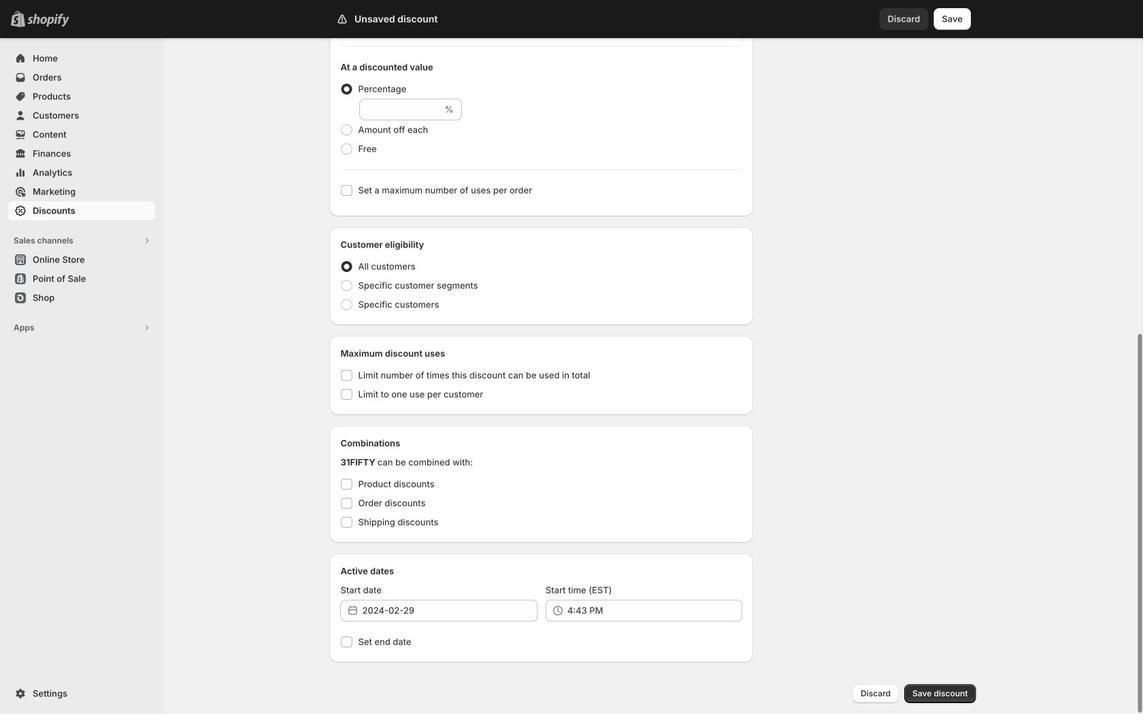 Task type: locate. For each thing, give the bounding box(es) containing it.
None text field
[[360, 99, 442, 121]]

Enter time text field
[[568, 601, 743, 622]]



Task type: describe. For each thing, give the bounding box(es) containing it.
YYYY-MM-DD text field
[[363, 601, 538, 622]]

shopify image
[[27, 13, 69, 27]]



Task type: vqa. For each thing, say whether or not it's contained in the screenshot.
Yyyy-Mm-Dd "text field"
yes



